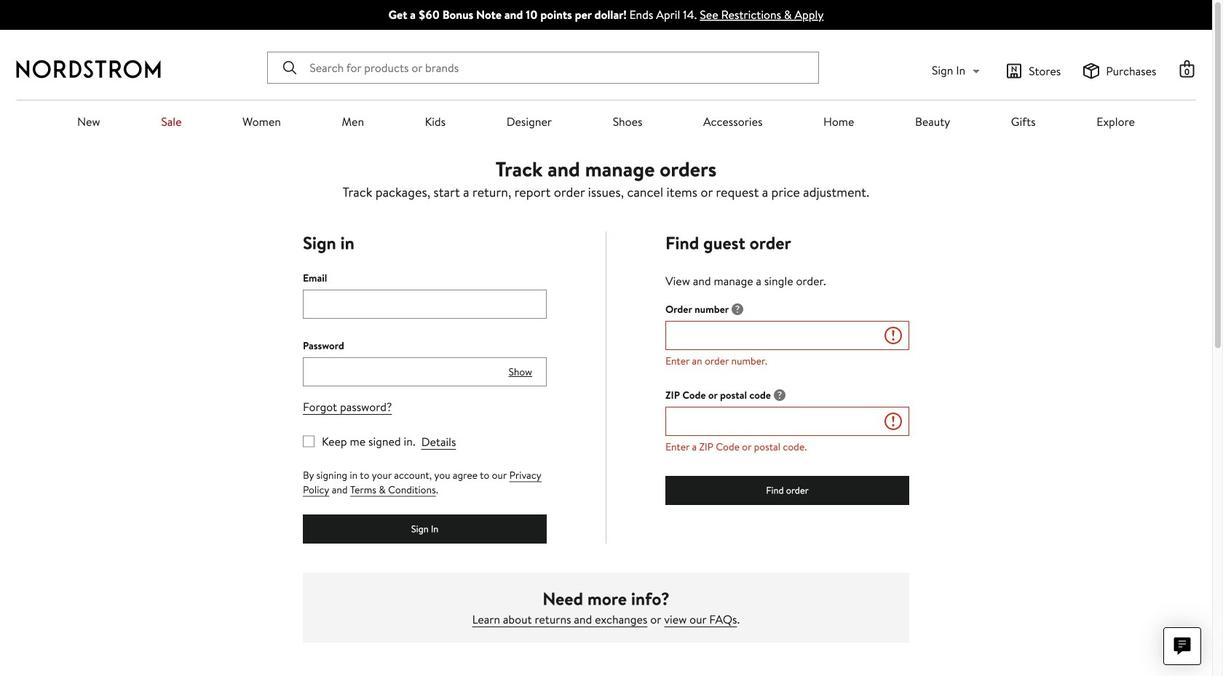 Task type: describe. For each thing, give the bounding box(es) containing it.
nordstrom logo element
[[16, 60, 161, 78]]

large details image
[[774, 390, 786, 401]]

Search search field
[[267, 52, 819, 84]]



Task type: vqa. For each thing, say whether or not it's contained in the screenshot.
Shopping Bag 'IMAGE'
yes



Task type: locate. For each thing, give the bounding box(es) containing it.
shopping bag image
[[1179, 60, 1196, 78]]

live chat image
[[1174, 638, 1192, 655]]

None text field
[[303, 290, 547, 319], [666, 321, 910, 350], [666, 407, 910, 436], [303, 290, 547, 319], [666, 321, 910, 350], [666, 407, 910, 436]]

large details image
[[732, 304, 744, 315]]

None password field
[[303, 358, 547, 387]]

Search for products or brands search field
[[305, 53, 819, 83]]



